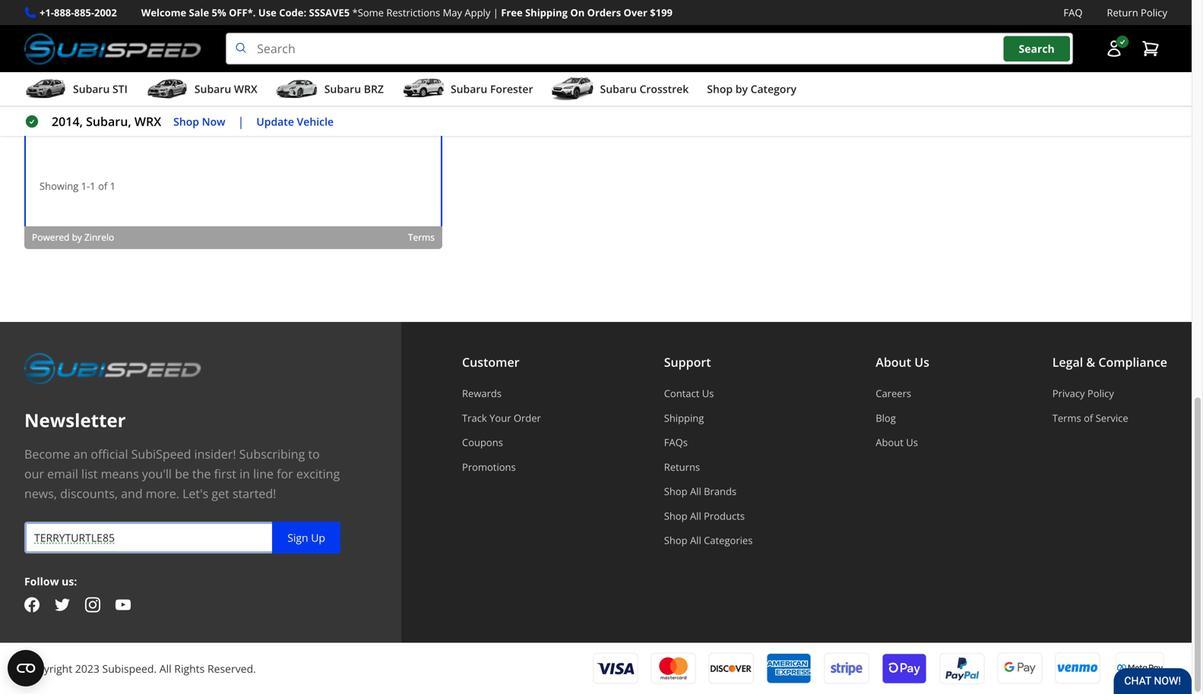 Task type: vqa. For each thing, say whether or not it's contained in the screenshot.
the subaru sti
yes



Task type: locate. For each thing, give the bounding box(es) containing it.
subispeed logo image up newsletter
[[24, 353, 202, 385]]

metapay image
[[1117, 665, 1163, 673]]

all down shop all brands
[[690, 510, 701, 523]]

subaru wrx
[[195, 82, 258, 96]]

privacy policy
[[1053, 387, 1114, 401]]

visa image
[[593, 653, 639, 685]]

0 horizontal spatial policy
[[1088, 387, 1114, 401]]

about us
[[876, 354, 930, 371], [876, 436, 918, 450]]

+1-888-885-2002 link
[[40, 5, 117, 21]]

1 vertical spatial about us
[[876, 436, 918, 450]]

about us link
[[876, 436, 930, 450]]

1 subaru from the left
[[73, 82, 110, 96]]

wrx inside dropdown button
[[234, 82, 258, 96]]

us:
[[62, 575, 77, 589]]

vehicle
[[297, 114, 334, 129]]

policy for return policy
[[1141, 6, 1168, 19]]

all for products
[[690, 510, 701, 523]]

brz
[[364, 82, 384, 96]]

0 vertical spatial us
[[915, 354, 930, 371]]

885-
[[74, 6, 94, 19]]

code:
[[279, 6, 306, 19]]

shop inside dropdown button
[[707, 82, 733, 96]]

shoppay image
[[882, 653, 927, 686]]

get
[[212, 486, 229, 502]]

3 subaru from the left
[[324, 82, 361, 96]]

coupons link
[[462, 436, 541, 450]]

all
[[690, 485, 701, 499], [690, 510, 701, 523], [690, 534, 701, 548], [159, 662, 172, 676]]

us down blog link
[[906, 436, 918, 450]]

shop left 'now'
[[173, 114, 199, 129]]

shop down returns in the bottom right of the page
[[664, 485, 688, 499]]

about us down blog link
[[876, 436, 918, 450]]

0 vertical spatial about us
[[876, 354, 930, 371]]

to
[[308, 446, 320, 463]]

1 about us from the top
[[876, 354, 930, 371]]

copyright
[[24, 662, 72, 676]]

subaru left the forester
[[451, 82, 488, 96]]

all down shop all products on the bottom
[[690, 534, 701, 548]]

|
[[493, 6, 499, 19], [238, 113, 244, 130]]

1 vertical spatial us
[[702, 387, 714, 401]]

line
[[253, 466, 274, 482]]

all for brands
[[690, 485, 701, 499]]

| left free
[[493, 6, 499, 19]]

faq link
[[1064, 5, 1083, 21]]

let's
[[183, 486, 208, 502]]

1 vertical spatial |
[[238, 113, 244, 130]]

privacy policy link
[[1053, 387, 1168, 401]]

subaru
[[73, 82, 110, 96], [195, 82, 231, 96], [324, 82, 361, 96], [451, 82, 488, 96], [600, 82, 637, 96]]

categories
[[704, 534, 753, 548]]

search button
[[1004, 36, 1070, 61]]

track your order link
[[462, 412, 541, 425]]

1 horizontal spatial policy
[[1141, 6, 1168, 19]]

wrx down the a subaru wrx thumbnail image
[[134, 113, 161, 130]]

shipping down contact
[[664, 412, 704, 425]]

subaru left brz
[[324, 82, 361, 96]]

subaru up 'now'
[[195, 82, 231, 96]]

paypal image
[[940, 653, 985, 686]]

subaru crosstrek
[[600, 82, 689, 96]]

about down blog
[[876, 436, 904, 450]]

0 horizontal spatial |
[[238, 113, 244, 130]]

follow us:
[[24, 575, 77, 589]]

copyright 2023 subispeed. all rights reserved.
[[24, 662, 256, 676]]

rewards
[[462, 387, 502, 401]]

| right 'now'
[[238, 113, 244, 130]]

shipping
[[525, 6, 568, 19], [664, 412, 704, 425]]

news,
[[24, 486, 57, 502]]

update vehicle
[[256, 114, 334, 129]]

return policy
[[1107, 6, 1168, 19]]

2 about us from the top
[[876, 436, 918, 450]]

0 vertical spatial |
[[493, 6, 499, 19]]

a subaru brz thumbnail image image
[[276, 78, 318, 100]]

us up careers link
[[915, 354, 930, 371]]

shipping left on
[[525, 6, 568, 19]]

2 subaru from the left
[[195, 82, 231, 96]]

policy for privacy policy
[[1088, 387, 1114, 401]]

youtube logo image
[[116, 598, 131, 613]]

subaru inside 'dropdown button'
[[600, 82, 637, 96]]

shop left by
[[707, 82, 733, 96]]

legal
[[1053, 354, 1083, 371]]

1 vertical spatial about
[[876, 436, 904, 450]]

use
[[258, 6, 277, 19]]

&
[[1087, 354, 1096, 371]]

1 vertical spatial wrx
[[134, 113, 161, 130]]

shop down shop all products on the bottom
[[664, 534, 688, 548]]

wrx up update
[[234, 82, 258, 96]]

customer
[[462, 354, 520, 371]]

5 subaru from the left
[[600, 82, 637, 96]]

subscribing
[[239, 446, 305, 463]]

contact
[[664, 387, 700, 401]]

4 subaru from the left
[[451, 82, 488, 96]]

instagram logo image
[[85, 598, 100, 613]]

subaru for subaru sti
[[73, 82, 110, 96]]

about up careers at right bottom
[[876, 354, 911, 371]]

follow
[[24, 575, 59, 589]]

about
[[876, 354, 911, 371], [876, 436, 904, 450]]

shop by category button
[[707, 75, 797, 106]]

subispeed logo image down 2002
[[24, 33, 202, 65]]

terms
[[1053, 412, 1082, 425]]

2 vertical spatial us
[[906, 436, 918, 450]]

0 vertical spatial about
[[876, 354, 911, 371]]

0 vertical spatial wrx
[[234, 82, 258, 96]]

dialog
[[24, 0, 442, 249]]

support
[[664, 354, 711, 371]]

0 horizontal spatial wrx
[[134, 113, 161, 130]]

update vehicle button
[[256, 113, 334, 130]]

privacy
[[1053, 387, 1085, 401]]

terms of service
[[1053, 412, 1129, 425]]

about us up careers link
[[876, 354, 930, 371]]

2014,
[[52, 113, 83, 130]]

us up shipping link on the bottom right of page
[[702, 387, 714, 401]]

policy right return
[[1141, 6, 1168, 19]]

shop down shop all brands
[[664, 510, 688, 523]]

+1-
[[40, 6, 54, 19]]

your
[[490, 412, 511, 425]]

faqs
[[664, 436, 688, 450]]

1 vertical spatial policy
[[1088, 387, 1114, 401]]

policy up terms of service link
[[1088, 387, 1114, 401]]

shipping link
[[664, 412, 753, 425]]

legal & compliance
[[1053, 354, 1168, 371]]

subaru sti button
[[24, 75, 128, 106]]

list
[[81, 466, 98, 482]]

a subaru crosstrek thumbnail image image
[[552, 78, 594, 100]]

0 horizontal spatial shipping
[[525, 6, 568, 19]]

Enter your email text field
[[24, 522, 341, 554]]

subaru,
[[86, 113, 131, 130]]

0 vertical spatial policy
[[1141, 6, 1168, 19]]

shop by category
[[707, 82, 797, 96]]

crosstrek
[[640, 82, 689, 96]]

a subaru wrx thumbnail image image
[[146, 78, 188, 100]]

1 about from the top
[[876, 354, 911, 371]]

on
[[570, 6, 585, 19]]

of
[[1084, 412, 1093, 425]]

a subaru forester thumbnail image image
[[402, 78, 445, 100]]

1 horizontal spatial wrx
[[234, 82, 258, 96]]

all left brands
[[690, 485, 701, 499]]

reserved.
[[208, 662, 256, 676]]

an
[[73, 446, 88, 463]]

category
[[751, 82, 797, 96]]

button image
[[1105, 40, 1124, 58]]

subispeed logo image
[[24, 33, 202, 65], [24, 353, 202, 385]]

open widget image
[[8, 651, 44, 687]]

policy
[[1141, 6, 1168, 19], [1088, 387, 1114, 401]]

1 vertical spatial subispeed logo image
[[24, 353, 202, 385]]

1 vertical spatial shipping
[[664, 412, 704, 425]]

1 horizontal spatial shipping
[[664, 412, 704, 425]]

order
[[514, 412, 541, 425]]

blog link
[[876, 412, 930, 425]]

subaru left sti
[[73, 82, 110, 96]]

0 vertical spatial subispeed logo image
[[24, 33, 202, 65]]

coupons
[[462, 436, 503, 450]]

shop all categories link
[[664, 534, 753, 548]]

subaru right a subaru crosstrek thumbnail image
[[600, 82, 637, 96]]

subaru forester button
[[402, 75, 533, 106]]

forester
[[490, 82, 533, 96]]

0 vertical spatial shipping
[[525, 6, 568, 19]]



Task type: describe. For each thing, give the bounding box(es) containing it.
*some
[[352, 6, 384, 19]]

over
[[624, 6, 648, 19]]

contact us link
[[664, 387, 753, 401]]

careers
[[876, 387, 912, 401]]

subispeed.
[[102, 662, 157, 676]]

means
[[101, 466, 139, 482]]

exciting
[[296, 466, 340, 482]]

products
[[704, 510, 745, 523]]

become an official subispeed insider! subscribing to our email list means you'll be the first in line for exciting news, discounts, and more. let's get started!
[[24, 446, 340, 502]]

be
[[175, 466, 189, 482]]

careers link
[[876, 387, 930, 401]]

2 about from the top
[[876, 436, 904, 450]]

stripe image
[[824, 653, 870, 685]]

a subaru sti thumbnail image image
[[24, 78, 67, 100]]

shop for shop all categories
[[664, 534, 688, 548]]

discover image
[[708, 653, 754, 685]]

shop all brands link
[[664, 485, 753, 499]]

shop for shop by category
[[707, 82, 733, 96]]

subaru crosstrek button
[[552, 75, 689, 106]]

returns
[[664, 461, 700, 474]]

started!
[[233, 486, 276, 502]]

welcome sale 5% off*. use code: sssave5 *some restrictions may apply | free shipping on orders over $199
[[141, 6, 673, 19]]

compliance
[[1099, 354, 1168, 371]]

venmo image
[[1055, 653, 1101, 686]]

2 subispeed logo image from the top
[[24, 353, 202, 385]]

$199
[[650, 6, 673, 19]]

official
[[91, 446, 128, 463]]

shop for shop all brands
[[664, 485, 688, 499]]

you'll
[[142, 466, 172, 482]]

sssave5
[[309, 6, 350, 19]]

orders
[[587, 6, 621, 19]]

track
[[462, 412, 487, 425]]

facebook logo image
[[24, 598, 40, 613]]

2023
[[75, 662, 100, 676]]

and
[[121, 486, 143, 502]]

shop for shop all products
[[664, 510, 688, 523]]

888-
[[54, 6, 74, 19]]

shop for shop now
[[173, 114, 199, 129]]

us for the contact us "link"
[[702, 387, 714, 401]]

track your order
[[462, 412, 541, 425]]

+1-888-885-2002
[[40, 6, 117, 19]]

promotions
[[462, 461, 516, 474]]

welcome
[[141, 6, 186, 19]]

promotions link
[[462, 461, 541, 474]]

mastercard image
[[651, 653, 696, 685]]

search input field
[[226, 33, 1073, 65]]

shop now link
[[173, 113, 225, 130]]

apply
[[465, 6, 491, 19]]

5%
[[212, 6, 226, 19]]

return
[[1107, 6, 1139, 19]]

update
[[256, 114, 294, 129]]

discounts,
[[60, 486, 118, 502]]

subaru brz
[[324, 82, 384, 96]]

subaru for subaru crosstrek
[[600, 82, 637, 96]]

1 subispeed logo image from the top
[[24, 33, 202, 65]]

faq
[[1064, 6, 1083, 19]]

sti
[[112, 82, 128, 96]]

all left the rights
[[159, 662, 172, 676]]

more.
[[146, 486, 179, 502]]

become
[[24, 446, 70, 463]]

subaru sti
[[73, 82, 128, 96]]

googlepay image
[[997, 653, 1043, 686]]

sign up button
[[272, 522, 341, 554]]

2002
[[94, 6, 117, 19]]

2014, subaru, wrx
[[52, 113, 161, 130]]

blog
[[876, 412, 896, 425]]

shop all brands
[[664, 485, 737, 499]]

off*.
[[229, 6, 256, 19]]

shop now
[[173, 114, 225, 129]]

amex image
[[766, 653, 812, 685]]

return policy link
[[1107, 5, 1168, 21]]

subaru for subaru wrx
[[195, 82, 231, 96]]

us for about us "link"
[[906, 436, 918, 450]]

the
[[192, 466, 211, 482]]

all for categories
[[690, 534, 701, 548]]

search
[[1019, 41, 1055, 56]]

brands
[[704, 485, 737, 499]]

first
[[214, 466, 236, 482]]

shop all categories
[[664, 534, 753, 548]]

rewards link
[[462, 387, 541, 401]]

subaru for subaru brz
[[324, 82, 361, 96]]

restrictions
[[386, 6, 440, 19]]

email
[[47, 466, 78, 482]]

contact us
[[664, 387, 714, 401]]

1 horizontal spatial |
[[493, 6, 499, 19]]

twitter logo image
[[55, 598, 70, 613]]

free
[[501, 6, 523, 19]]

rights
[[174, 662, 205, 676]]

may
[[443, 6, 462, 19]]

faqs link
[[664, 436, 753, 450]]

subaru for subaru forester
[[451, 82, 488, 96]]

subispeed
[[131, 446, 191, 463]]



